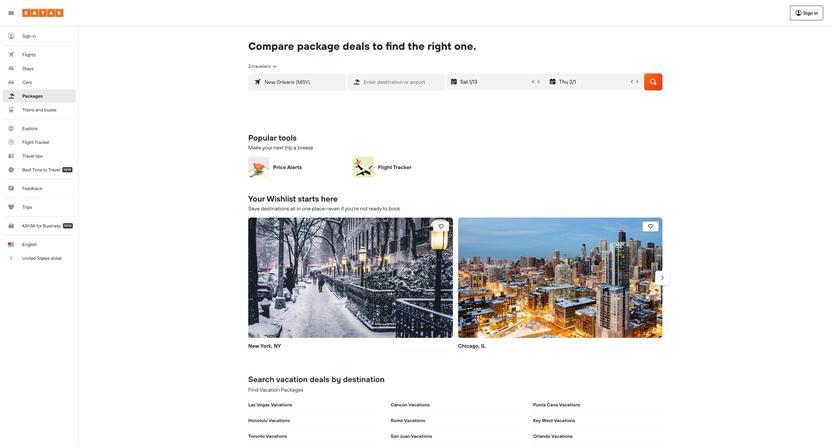 Task type: locate. For each thing, give the bounding box(es) containing it.
End date field
[[558, 77, 629, 86]]

your wishlist starts here carousel region
[[246, 215, 670, 361]]

navigation menu image
[[8, 10, 14, 16]]



Task type: vqa. For each thing, say whether or not it's contained in the screenshot.
Origin Input text field
yes



Task type: describe. For each thing, give the bounding box(es) containing it.
chicago, il element
[[458, 218, 663, 338]]

united states (english) image
[[8, 243, 14, 247]]

Origin input text field
[[261, 77, 346, 87]]

new york, ny element
[[248, 218, 453, 338]]

Start date field
[[460, 77, 531, 86]]

forward image
[[659, 275, 666, 281]]

Destination input text field
[[360, 77, 445, 87]]



